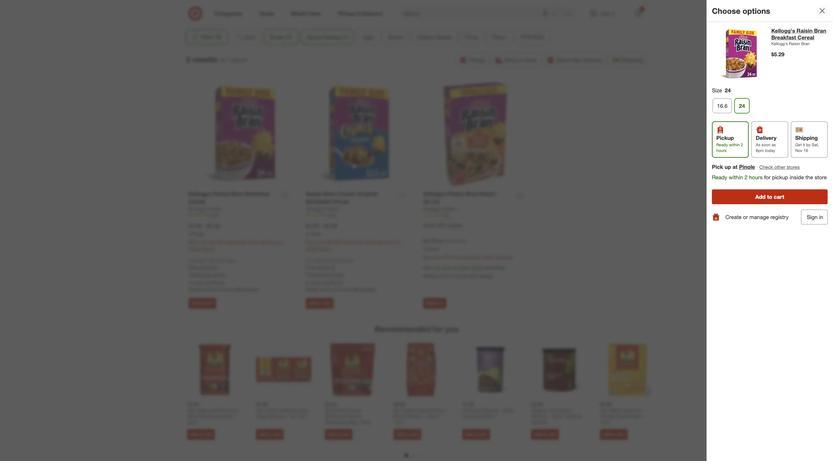 Task type: vqa. For each thing, say whether or not it's contained in the screenshot.


Task type: locate. For each thing, give the bounding box(es) containing it.
1 horizontal spatial &
[[579, 414, 582, 419]]

dried for sun-maid california sun- dried raisins canister – 20oz
[[187, 414, 199, 419]]

0 horizontal spatial 24
[[725, 87, 731, 94]]

cart for $4.49 sun-maid california sun- dried raisins canister – 20oz
[[204, 432, 212, 437]]

0 horizontal spatial /
[[297, 414, 299, 419]]

advertisement region
[[214, 0, 619, 16]]

items for cereal
[[202, 246, 214, 252]]

dried inside $4.49 sun-maid california sun- dried raisins canister – 20oz
[[187, 414, 199, 419]]

as right "as"
[[772, 142, 776, 147]]

&
[[476, 414, 479, 419], [579, 414, 582, 419]]

(1) right rating
[[342, 34, 348, 41]]

1 vertical spatial breakfast
[[245, 191, 270, 197]]

$5.29 left the (
[[423, 238, 437, 244]]

$5.29 down the '1345'
[[207, 223, 220, 229]]

- inside $4.99 sun-maid california golden raisins box - 12oz
[[643, 414, 645, 419]]

today down $5.29 ( $0.24 /ounce ) at pinole buy 2 for $9 with same-day order services
[[471, 265, 483, 271]]

1 shipping from the left
[[199, 265, 217, 271]]

add for $3.49 organic thompson raisins - 12oz - good & gather™
[[535, 432, 542, 437]]

1 horizontal spatial it
[[441, 301, 443, 306]]

california up box
[[622, 408, 642, 414]]

$2.39 inside $2.39 sun-maid natural california raisins resealable bag -10oz
[[325, 402, 336, 408]]

/ for 1oz
[[297, 414, 299, 419]]

-
[[497, 191, 499, 197], [203, 223, 205, 229], [321, 223, 323, 229], [500, 408, 502, 414], [515, 408, 517, 414], [285, 414, 287, 419], [423, 414, 425, 419], [548, 414, 550, 419], [563, 414, 565, 419], [643, 414, 645, 419], [359, 420, 361, 425]]

1 horizontal spatial stock
[[311, 280, 323, 286]]

1 select from the left
[[188, 246, 201, 252]]

1 exclusions apply. link from the left
[[190, 272, 227, 278]]

good inside the $4.59 california raisins - 20oz - good & gather™
[[463, 414, 475, 419]]

0 vertical spatial 20oz
[[504, 408, 514, 414]]

4 maid from the left
[[404, 408, 414, 414]]

shipping inside shipping get it by sat, nov 18
[[796, 135, 818, 141]]

buy for cereal
[[188, 239, 197, 245]]

dried up 12ct
[[394, 414, 405, 419]]

1 $2.39 from the left
[[256, 402, 268, 408]]

check other stores button
[[760, 164, 801, 171]]

store right shop
[[525, 57, 537, 63]]

0 horizontal spatial stock
[[194, 280, 205, 286]]

cart for $2.39 sun-maid california sun- dried raisins - 1oz / 6ct
[[273, 432, 281, 437]]

day down "1345" link
[[239, 239, 246, 245]]

maid inside $2.99 sun-maid california sun- dried raisins - .05oz / 12ct
[[404, 408, 414, 414]]

with
[[215, 239, 224, 245], [333, 239, 341, 245], [450, 254, 459, 260], [209, 258, 216, 263], [326, 258, 334, 263], [484, 265, 493, 271], [469, 273, 478, 279], [234, 287, 243, 292], [352, 287, 360, 292]]

same- up 'get it as soon as 6pm today with shipt ready within 2 hours with pickup'
[[460, 254, 473, 260]]

cart for $3.49 organic thompson raisins - 12oz - good & gather™
[[548, 432, 556, 437]]

as down $5.29 ( $0.24 /ounce ) at pinole buy 2 for $9 with same-day order services
[[454, 265, 459, 271]]

order down "1345" link
[[248, 239, 259, 245]]

same day delivery button
[[544, 53, 607, 68]]

2 only ships with $35 orders free shipping * * exclusions apply. in stock at  pinole ready within 2 hours with pickup from the left
[[306, 258, 376, 292]]

soon down the $0.24 on the right bottom of the page
[[442, 265, 453, 271]]

1 $4.29 - $5.29 at pinole buy 2 for $9 with same-day order services on select items from the left
[[188, 223, 284, 252]]

add to cart button for $2.99 sun-maid california sun- dried raisins - .05oz / 12ct
[[394, 430, 422, 440]]

0 horizontal spatial only
[[188, 258, 197, 263]]

2 horizontal spatial day
[[473, 254, 481, 260]]

exclusions
[[190, 272, 213, 278], [308, 272, 330, 278]]

$35 for breakfast
[[335, 258, 341, 263]]

2 horizontal spatial it
[[803, 142, 806, 147]]

0 vertical spatial today
[[766, 148, 776, 153]]

2 horizontal spatial as
[[772, 142, 776, 147]]

flavor button
[[486, 30, 512, 45]]

pickup up up
[[717, 135, 734, 141]]

only for raisin bran crunch original breakfast cereal
[[306, 258, 314, 263]]

raisins
[[484, 408, 499, 414], [200, 414, 215, 419], [269, 414, 284, 419], [346, 414, 361, 419], [407, 414, 422, 419], [532, 414, 547, 419], [617, 414, 632, 419]]

$4.29
[[188, 223, 202, 229], [306, 223, 319, 229]]

1 apply. from the left
[[214, 272, 227, 278]]

kellogg's raisin bran link up the '1345'
[[188, 206, 233, 213]]

kellogg's raisin bran breakfast cereal image
[[712, 27, 766, 81], [188, 82, 293, 187], [188, 82, 293, 187]]

1 good from the left
[[463, 414, 475, 419]]

1 (1) from the left
[[286, 34, 292, 41]]

it for get it as soon as 6pm today with shipt ready within 2 hours with pickup
[[432, 265, 435, 271]]

dried inside $2.99 sun-maid california sun- dried raisins - .05oz / 12ct
[[394, 414, 405, 419]]

2 $35 from the left
[[335, 258, 341, 263]]

get inside 'get it as soon as 6pm today with shipt ready within 2 hours with pickup'
[[423, 265, 431, 271]]

soon right "as"
[[762, 142, 771, 147]]

kellogg's raisin bran up '1283'
[[306, 206, 351, 212]]

0 horizontal spatial select
[[188, 246, 201, 252]]

0 horizontal spatial pickup
[[469, 57, 485, 63]]

buy inside $5.29 ( $0.24 /ounce ) at pinole buy 2 for $9 with same-day order services
[[423, 254, 432, 260]]

0 horizontal spatial orders
[[225, 258, 237, 263]]

1 horizontal spatial on
[[397, 239, 402, 245]]

raisins inside the $3.49 organic thompson raisins - 12oz - good & gather™
[[532, 414, 547, 419]]

- inside the kellogg's raisin bran maple - 22.1oz
[[497, 191, 499, 197]]

.05oz
[[426, 414, 438, 419]]

6 sun- from the left
[[394, 408, 404, 414]]

10oz
[[361, 420, 371, 425]]

delivery right day
[[583, 57, 602, 63]]

0 horizontal spatial it
[[432, 265, 435, 271]]

kellogg's inside the kellogg's raisin bran maple - 22.1oz
[[423, 191, 447, 197]]

3 kellogg's raisin bran from the left
[[423, 206, 468, 212]]

group
[[712, 87, 828, 116]]

1 dried from the left
[[187, 414, 199, 419]]

store right the
[[815, 174, 827, 181]]

shipping for shipping
[[622, 57, 643, 63]]

/ inside $2.99 sun-maid california sun- dried raisins - .05oz / 12ct
[[439, 414, 441, 419]]

1 maid from the left
[[197, 408, 208, 414]]

1 horizontal spatial soon
[[762, 142, 771, 147]]

2 horizontal spatial buy
[[423, 254, 432, 260]]

1 horizontal spatial $2.39
[[325, 402, 336, 408]]

$0.24
[[439, 238, 451, 244]]

2 orders from the left
[[342, 258, 354, 263]]

0 vertical spatial 12oz
[[551, 414, 561, 419]]

0 horizontal spatial get
[[423, 265, 431, 271]]

0 vertical spatial get
[[796, 142, 802, 147]]

1 horizontal spatial items
[[320, 246, 331, 252]]

1 only from the left
[[188, 258, 197, 263]]

dietary
[[417, 34, 434, 41]]

it inside shipping get it by sat, nov 18
[[803, 142, 806, 147]]

2 kellogg's raisin bran from the left
[[306, 206, 351, 212]]

2 $2.39 from the left
[[325, 402, 336, 408]]

0 vertical spatial 6pm
[[756, 148, 764, 153]]

day up 'get it as soon as 6pm today with shipt ready within 2 hours with pickup'
[[473, 254, 481, 260]]

ready within 2 hours for pickup inside the store
[[712, 174, 827, 181]]

1 horizontal spatial $4.29 - $5.29 at pinole buy 2 for $9 with same-day order services on select items
[[306, 223, 402, 252]]

hours inside pickup ready within 2 hours
[[717, 148, 727, 153]]

$9 down the '1345'
[[209, 239, 214, 245]]

1 horizontal spatial breakfast
[[306, 198, 331, 205]]

california for 1oz
[[278, 408, 298, 414]]

kellogg's raisin bran maple - 22.1oz image
[[423, 82, 528, 187], [423, 82, 528, 187]]

or
[[744, 214, 748, 221]]

3 maid from the left
[[335, 408, 346, 414]]

2 horizontal spatial kellogg's raisin bran link
[[423, 206, 468, 213]]

6ct
[[300, 414, 307, 419]]

choose options dialog
[[707, 0, 834, 462]]

original
[[357, 191, 378, 197]]

0 horizontal spatial buy
[[188, 239, 197, 245]]

0 horizontal spatial order
[[248, 239, 259, 245]]

2 horizontal spatial order
[[482, 254, 494, 260]]

$5.29 inside choose options dialog
[[772, 51, 785, 58]]

1 free from the left
[[188, 265, 198, 271]]

1 orders from the left
[[225, 258, 237, 263]]

$4.49
[[187, 402, 199, 408]]

20oz down $4.49
[[187, 420, 197, 425]]

in for raisin bran crunch original breakfast cereal
[[306, 280, 310, 286]]

resealable
[[325, 420, 348, 425]]

pinole inside $5.29 ( $0.24 /ounce ) at pinole buy 2 for $9 with same-day order services
[[428, 247, 439, 252]]

1 horizontal spatial today
[[766, 148, 776, 153]]

)
[[465, 238, 467, 244]]

today up check
[[766, 148, 776, 153]]

as down the (
[[436, 265, 441, 271]]

kellogg's raisin bran breakfast cereal
[[188, 191, 270, 205]]

dried
[[187, 414, 199, 419], [256, 414, 268, 419], [394, 414, 405, 419]]

0 vertical spatial soon
[[762, 142, 771, 147]]

1 horizontal spatial $4.29
[[306, 223, 319, 229]]

1 horizontal spatial in
[[820, 214, 824, 221]]

pick
[[712, 164, 724, 170]]

today inside delivery as soon as 6pm today
[[766, 148, 776, 153]]

cart
[[774, 194, 785, 200], [205, 301, 213, 306], [323, 301, 331, 306], [204, 432, 212, 437], [273, 432, 281, 437], [342, 432, 350, 437], [411, 432, 419, 437], [480, 432, 487, 437], [548, 432, 556, 437], [617, 432, 625, 437]]

stores
[[787, 164, 800, 170]]

ready
[[717, 142, 728, 147], [712, 174, 728, 181], [423, 273, 437, 279], [188, 287, 202, 292], [306, 287, 319, 292]]

0 horizontal spatial apply.
[[214, 272, 227, 278]]

kellogg's raisin bran link for kellogg's raisin bran maple - 22.1oz
[[423, 206, 468, 213]]

california inside $2.99 sun-maid california sun- dried raisins - .05oz / 12ct
[[416, 408, 436, 414]]

pickup down price
[[469, 57, 485, 63]]

it
[[803, 142, 806, 147], [432, 265, 435, 271], [441, 301, 443, 306]]

kellogg's raisin bran link up '1283'
[[306, 206, 351, 213]]

1 stock from the left
[[194, 280, 205, 286]]

1 & from the left
[[476, 414, 479, 419]]

$9 down the $0.24 on the right bottom of the page
[[444, 254, 449, 260]]

maid inside $4.99 sun-maid california golden raisins box - 12oz
[[611, 408, 621, 414]]

1 horizontal spatial store
[[815, 174, 827, 181]]

2 apply. from the left
[[331, 272, 344, 278]]

add inside choose options dialog
[[756, 194, 766, 200]]

cart for $4.59 california raisins - 20oz - good & gather™
[[480, 432, 487, 437]]

0 vertical spatial store
[[525, 57, 537, 63]]

check other stores
[[760, 164, 800, 170]]

12oz
[[551, 414, 561, 419], [600, 420, 611, 425]]

/ right ".05oz"
[[439, 414, 441, 419]]

2 on from the left
[[397, 239, 402, 245]]

0 horizontal spatial breakfast
[[245, 191, 270, 197]]

1 horizontal spatial $35
[[335, 258, 341, 263]]

snap ebt eligible
[[423, 223, 462, 228]]

california up 1oz
[[278, 408, 298, 414]]

1 $35 from the left
[[217, 258, 224, 263]]

kellogg's raisin bran up the '1345'
[[188, 206, 233, 212]]

to
[[768, 194, 773, 200], [200, 301, 204, 306], [318, 301, 322, 306], [199, 432, 203, 437], [268, 432, 272, 437], [337, 432, 341, 437], [406, 432, 410, 437], [475, 432, 478, 437], [543, 432, 547, 437], [612, 432, 616, 437]]

choose options
[[712, 6, 771, 15]]

to for $2.39 sun-maid natural california raisins resealable bag -10oz
[[337, 432, 341, 437]]

at inside $5.29 ( $0.24 /ounce ) at pinole buy 2 for $9 with same-day order services
[[423, 247, 427, 252]]

organic thompson raisins - 12oz - good & gather™ image
[[532, 342, 587, 398], [532, 342, 587, 398]]

california inside $4.49 sun-maid california sun- dried raisins canister – 20oz
[[209, 408, 229, 414]]

2 select from the left
[[306, 246, 319, 252]]

1 horizontal spatial 20oz
[[504, 408, 514, 414]]

raisin bran crunch original breakfast cereal image
[[306, 82, 410, 187], [306, 82, 410, 187]]

0 horizontal spatial 20oz
[[187, 420, 197, 425]]

$9 for breakfast
[[326, 239, 331, 245]]

1 horizontal spatial delivery
[[756, 135, 777, 141]]

raisins inside $4.99 sun-maid california golden raisins box - 12oz
[[617, 414, 632, 419]]

0 horizontal spatial kellogg's raisin bran breakfast cereal link
[[188, 190, 277, 206]]

0 horizontal spatial day
[[239, 239, 246, 245]]

to for $4.49 sun-maid california sun- dried raisins canister – 20oz
[[199, 432, 203, 437]]

2 only from the left
[[306, 258, 314, 263]]

hours inside 'get it as soon as 6pm today with shipt ready within 2 hours with pickup'
[[456, 273, 468, 279]]

in right shop
[[519, 57, 523, 63]]

kellogg's raisin bran
[[188, 206, 233, 212], [306, 206, 351, 212], [423, 206, 468, 212]]

1 horizontal spatial ships
[[315, 258, 325, 263]]

order down 1283 link
[[365, 239, 376, 245]]

shipping get it by sat, nov 18
[[796, 135, 819, 153]]

24 right size
[[725, 87, 731, 94]]

2 maid from the left
[[266, 408, 277, 414]]

(1) right deals at the top left of the page
[[286, 34, 292, 41]]

cereal inside kellogg's raisin bran breakfast cereal kellogg's raisin bran
[[798, 34, 815, 41]]

check
[[760, 164, 774, 170]]

kellogg's raisin bran up '59'
[[423, 206, 468, 212]]

sponsored
[[599, 16, 619, 21]]

1 vertical spatial gather™
[[532, 420, 549, 425]]

same-
[[225, 239, 239, 245], [343, 239, 356, 245], [460, 254, 473, 260]]

1 vertical spatial today
[[471, 265, 483, 271]]

stock for cereal
[[194, 280, 205, 286]]

breakfast for kellogg's raisin bran breakfast cereal
[[245, 191, 270, 197]]

2 ships from the left
[[315, 258, 325, 263]]

pickup inside choose options dialog
[[773, 174, 789, 181]]

1 ships from the left
[[198, 258, 207, 263]]

1 horizontal spatial kellogg's raisin bran
[[306, 206, 351, 212]]

only
[[188, 258, 197, 263], [306, 258, 314, 263]]

1oz
[[289, 414, 296, 419]]

1 horizontal spatial get
[[796, 142, 802, 147]]

1 horizontal spatial 12oz
[[600, 420, 611, 425]]

gather™
[[480, 414, 497, 419], [532, 420, 549, 425]]

group containing size
[[712, 87, 828, 116]]

get inside shipping get it by sat, nov 18
[[796, 142, 802, 147]]

0 vertical spatial in
[[519, 57, 523, 63]]

orders for breakfast
[[342, 258, 354, 263]]

2 $4.29 from the left
[[306, 223, 319, 229]]

24 right the 16.6 link
[[739, 103, 745, 109]]

sun-maid california golden raisins box - 12oz image
[[600, 342, 656, 398], [600, 342, 656, 398]]

cart for $4.99 sun-maid california golden raisins box - 12oz
[[617, 432, 625, 437]]

in
[[519, 57, 523, 63], [820, 214, 824, 221]]

it inside 'get it as soon as 6pm today with shipt ready within 2 hours with pickup'
[[432, 265, 435, 271]]

1 on from the left
[[279, 239, 284, 245]]

0 vertical spatial gather™
[[480, 414, 497, 419]]

ships for breakfast
[[315, 258, 325, 263]]

2 vertical spatial it
[[441, 301, 443, 306]]

raisin inside the kellogg's raisin bran maple - 22.1oz
[[449, 191, 465, 197]]

same- down "1345" link
[[225, 239, 239, 245]]

breakfast
[[772, 34, 797, 41], [245, 191, 270, 197], [306, 198, 331, 205]]

2 & from the left
[[579, 414, 582, 419]]

0 horizontal spatial $35
[[217, 258, 224, 263]]

5 maid from the left
[[611, 408, 621, 414]]

delivery up "as"
[[756, 135, 777, 141]]

2 free from the left
[[306, 265, 315, 271]]

2 good from the left
[[566, 414, 578, 419]]

add to cart button for $2.39 sun-maid california sun- dried raisins - 1oz / 6ct
[[256, 430, 284, 440]]

bran inside raisin bran crunch original breakfast cereal
[[323, 191, 336, 197]]

1 horizontal spatial select
[[306, 246, 319, 252]]

2 vertical spatial breakfast
[[306, 198, 331, 205]]

- inside $2.99 sun-maid california sun- dried raisins - .05oz / 12ct
[[423, 414, 425, 419]]

on for kellogg's raisin bran breakfast cereal
[[279, 239, 284, 245]]

3 kellogg's raisin bran link from the left
[[423, 206, 468, 213]]

raisin inside kellogg's raisin bran breakfast cereal
[[214, 191, 230, 197]]

shipping inside shipping button
[[622, 57, 643, 63]]

filter
[[201, 34, 214, 41]]

maid inside $2.39 sun-maid california sun- dried raisins - 1oz / 6ct
[[266, 408, 277, 414]]

2 horizontal spatial $9
[[444, 254, 449, 260]]

california raisins - 20oz - good & gather™ image
[[463, 342, 518, 398], [463, 342, 518, 398]]

size
[[712, 87, 723, 94]]

0 vertical spatial pickup
[[469, 57, 485, 63]]

12oz inside $4.99 sun-maid california golden raisins box - 12oz
[[600, 420, 611, 425]]

2 / from the left
[[439, 414, 441, 419]]

$4.29 - $5.29 at pinole buy 2 for $9 with same-day order services on select items down "1345" link
[[188, 223, 284, 252]]

2 horizontal spatial kellogg's raisin bran
[[423, 206, 468, 212]]

1 horizontal spatial day
[[356, 239, 364, 245]]

good inside the $3.49 organic thompson raisins - 12oz - good & gather™
[[566, 414, 578, 419]]

0 horizontal spatial $4.29 - $5.29 at pinole buy 2 for $9 with same-day order services on select items
[[188, 223, 284, 252]]

options
[[743, 6, 771, 15]]

today
[[766, 148, 776, 153], [471, 265, 483, 271]]

1 horizontal spatial only
[[306, 258, 314, 263]]

within inside 'get it as soon as 6pm today with shipt ready within 2 hours with pickup'
[[438, 273, 451, 279]]

2 exclusions apply. link from the left
[[308, 272, 344, 278]]

8 sun- from the left
[[600, 408, 611, 414]]

raisin
[[797, 27, 813, 34], [789, 41, 801, 46], [214, 191, 230, 197], [306, 191, 322, 197], [449, 191, 465, 197], [209, 206, 222, 212], [327, 206, 339, 212], [444, 206, 457, 212]]

2 dried from the left
[[256, 414, 268, 419]]

What can we help you find? suggestions appear below search field
[[400, 6, 568, 21]]

to inside choose options dialog
[[768, 194, 773, 200]]

2 horizontal spatial services
[[495, 254, 513, 260]]

1345 link
[[188, 213, 293, 218]]

dried inside $2.39 sun-maid california sun- dried raisins - 1oz / 6ct
[[256, 414, 268, 419]]

$9 down '1283'
[[326, 239, 331, 245]]

for inside 3 results for "raisins"
[[220, 57, 227, 63]]

12oz down golden
[[600, 420, 611, 425]]

2 items from the left
[[320, 246, 331, 252]]

pickup inside pickup ready within 2 hours
[[717, 135, 734, 141]]

1 vertical spatial 20oz
[[187, 420, 197, 425]]

1 kellogg's raisin bran link from the left
[[188, 206, 233, 213]]

only ships with $35 orders free shipping * * exclusions apply. in stock at  pinole ready within 2 hours with pickup for cereal
[[188, 258, 258, 292]]

rating
[[323, 34, 340, 41]]

0 vertical spatial kellogg's raisin bran breakfast cereal link
[[772, 27, 828, 41]]

0 horizontal spatial kellogg's raisin bran
[[188, 206, 233, 212]]

2 shipping from the left
[[317, 265, 335, 271]]

add to cart for $2.99 sun-maid california sun- dried raisins - .05oz / 12ct
[[397, 432, 419, 437]]

7 sun- from the left
[[437, 408, 447, 414]]

dried right –
[[256, 414, 268, 419]]

sort
[[245, 34, 255, 41]]

1 vertical spatial kellogg's raisin bran breakfast cereal link
[[188, 190, 277, 206]]

add for $4.49 sun-maid california sun- dried raisins canister – 20oz
[[190, 432, 198, 437]]

2 horizontal spatial cereal
[[798, 34, 815, 41]]

6pm down "as"
[[756, 148, 764, 153]]

1 horizontal spatial /
[[439, 414, 441, 419]]

2 stock from the left
[[311, 280, 323, 286]]

add for $2.39 sun-maid california sun- dried raisins - 1oz / 6ct
[[259, 432, 267, 437]]

$2.99 sun-maid california sun- dried raisins - .05oz / 12ct
[[394, 402, 447, 425]]

to for $4.99 sun-maid california golden raisins box - 12oz
[[612, 432, 616, 437]]

apply. for cereal
[[214, 272, 227, 278]]

pickup for pickup ready within 2 hours
[[717, 135, 734, 141]]

stock for breakfast
[[311, 280, 323, 286]]

1 horizontal spatial good
[[566, 414, 578, 419]]

$5.29 down '1283'
[[324, 223, 337, 229]]

group inside choose options dialog
[[712, 87, 828, 116]]

1 horizontal spatial only ships with $35 orders free shipping * * exclusions apply. in stock at  pinole ready within 2 hours with pickup
[[306, 258, 376, 292]]

maid for sun-maid california golden raisins box - 12oz
[[611, 408, 621, 414]]

0 horizontal spatial shipping
[[622, 57, 643, 63]]

1 in from the left
[[188, 280, 192, 286]]

in inside choose options dialog
[[820, 214, 824, 221]]

1 vertical spatial store
[[815, 174, 827, 181]]

sun-maid california sun-dried raisins - .05oz / 12ct image
[[394, 342, 449, 398], [394, 342, 449, 398]]

1 horizontal spatial shipping
[[796, 135, 818, 141]]

breakfast inside kellogg's raisin bran breakfast cereal
[[245, 191, 270, 197]]

1 vertical spatial shipping
[[796, 135, 818, 141]]

california down $4.59 on the bottom right of the page
[[463, 408, 483, 414]]

results
[[192, 55, 218, 64]]

add
[[756, 194, 766, 200], [192, 301, 199, 306], [309, 301, 317, 306], [190, 432, 198, 437], [259, 432, 267, 437], [328, 432, 336, 437], [397, 432, 405, 437], [466, 432, 473, 437], [535, 432, 542, 437], [603, 432, 611, 437]]

1 kellogg's raisin bran from the left
[[188, 206, 233, 212]]

pinole
[[740, 164, 755, 170], [193, 232, 204, 237], [310, 232, 322, 237], [428, 247, 439, 252], [212, 280, 225, 286], [329, 280, 342, 286]]

maid inside $2.39 sun-maid natural california raisins resealable bag -10oz
[[335, 408, 346, 414]]

sun-maid california sun-dried raisins - 1oz / 6ct image
[[256, 342, 311, 398], [256, 342, 311, 398]]

california inside $4.99 sun-maid california golden raisins box - 12oz
[[622, 408, 642, 414]]

1 horizontal spatial order
[[365, 239, 376, 245]]

for inside choose options dialog
[[765, 174, 771, 181]]

$2.39 inside $2.39 sun-maid california sun- dried raisins - 1oz / 6ct
[[256, 402, 268, 408]]

exclusions for breakfast
[[308, 272, 330, 278]]

1 horizontal spatial same-
[[343, 239, 356, 245]]

1 $4.29 from the left
[[188, 223, 202, 229]]

buy
[[188, 239, 197, 245], [306, 239, 314, 245], [423, 254, 432, 260]]

0 horizontal spatial soon
[[442, 265, 453, 271]]

kellogg's
[[772, 27, 796, 34], [772, 41, 788, 46], [188, 191, 212, 197], [423, 191, 447, 197], [188, 206, 208, 212], [306, 206, 325, 212], [423, 206, 443, 212]]

add to cart for $4.99 sun-maid california golden raisins box - 12oz
[[603, 432, 625, 437]]

services for raisin bran crunch original breakfast cereal
[[378, 239, 395, 245]]

6pm down $5.29 ( $0.24 /ounce ) at pinole buy 2 for $9 with same-day order services
[[460, 265, 470, 271]]

shipping for cereal
[[199, 265, 217, 271]]

maid for sun-maid california sun- dried raisins - .05oz / 12ct
[[404, 408, 414, 414]]

maid
[[197, 408, 208, 414], [266, 408, 277, 414], [335, 408, 346, 414], [404, 408, 414, 414], [611, 408, 621, 414]]

pickup button
[[456, 53, 490, 68]]

1 only ships with $35 orders free shipping * * exclusions apply. in stock at  pinole ready within 2 hours with pickup from the left
[[188, 258, 258, 292]]

dried for sun-maid california sun- dried raisins - 1oz / 6ct
[[256, 414, 268, 419]]

0 horizontal spatial $4.29
[[188, 223, 202, 229]]

dried down $4.49
[[187, 414, 199, 419]]

sun-maid california sun-dried raisins canister – 20oz image
[[187, 342, 243, 398], [187, 342, 243, 398]]

1 / from the left
[[297, 414, 299, 419]]

raisins inside $2.99 sun-maid california sun- dried raisins - .05oz / 12ct
[[407, 414, 422, 419]]

kellogg's raisin bran breakfast cereal image inside choose options dialog
[[712, 27, 766, 81]]

bran inside the kellogg's raisin bran maple - 22.1oz
[[466, 191, 478, 197]]

$9
[[209, 239, 214, 245], [326, 239, 331, 245], [444, 254, 449, 260]]

pickup inside button
[[469, 57, 485, 63]]

1 items from the left
[[202, 246, 214, 252]]

2 $4.29 - $5.29 at pinole buy 2 for $9 with same-day order services on select items from the left
[[306, 223, 402, 252]]

1 horizontal spatial (1)
[[342, 34, 348, 41]]

day inside $5.29 ( $0.24 /ounce ) at pinole buy 2 for $9 with same-day order services
[[473, 254, 481, 260]]

california up canister
[[209, 408, 229, 414]]

1 vertical spatial get
[[423, 265, 431, 271]]

sun-maid natural california raisins resealable bag -10oz image
[[325, 342, 380, 398], [325, 342, 380, 398]]

good down thompson
[[566, 414, 578, 419]]

0 horizontal spatial gather™
[[480, 414, 497, 419]]

as inside delivery as soon as 6pm today
[[772, 142, 776, 147]]

4 sun- from the left
[[299, 408, 309, 414]]

24
[[725, 87, 731, 94], [739, 103, 745, 109]]

sign in
[[807, 214, 824, 221]]

deliver it button
[[423, 298, 446, 309]]

12oz inside the $3.49 organic thompson raisins - 12oz - good & gather™
[[551, 414, 561, 419]]

by
[[807, 142, 811, 147]]

$5.29 down kellogg's raisin bran breakfast cereal kellogg's raisin bran
[[772, 51, 785, 58]]

$2.39 for $2.39 sun-maid california sun- dried raisins - 1oz / 6ct
[[256, 402, 268, 408]]

breakfast inside raisin bran crunch original breakfast cereal
[[306, 198, 331, 205]]

1 horizontal spatial orders
[[342, 258, 354, 263]]

good down $4.59 on the bottom right of the page
[[463, 414, 475, 419]]

2 kellogg's raisin bran link from the left
[[306, 206, 351, 213]]

same- down 1283 link
[[343, 239, 356, 245]]

in for sign
[[820, 214, 824, 221]]

kellogg's raisin bran link
[[188, 206, 233, 213], [306, 206, 351, 213], [423, 206, 468, 213]]

0 horizontal spatial store
[[525, 57, 537, 63]]

as
[[772, 142, 776, 147], [436, 265, 441, 271], [454, 265, 459, 271]]

exclusions apply. link
[[190, 272, 227, 278], [308, 272, 344, 278]]

maid inside $4.49 sun-maid california sun- dried raisins canister – 20oz
[[197, 408, 208, 414]]

$9 for cereal
[[209, 239, 214, 245]]

- inside $2.39 sun-maid california sun- dried raisins - 1oz / 6ct
[[285, 414, 287, 419]]

1 vertical spatial in
[[820, 214, 824, 221]]

*
[[217, 265, 219, 271], [335, 265, 336, 271], [188, 272, 190, 278], [306, 272, 308, 278]]

0 horizontal spatial shipping
[[199, 265, 217, 271]]

0 horizontal spatial 6pm
[[460, 265, 470, 271]]

1 horizontal spatial kellogg's raisin bran breakfast cereal link
[[772, 27, 828, 41]]

store
[[525, 57, 537, 63], [815, 174, 827, 181]]

/ left 6ct
[[297, 414, 299, 419]]

1 vertical spatial 6pm
[[460, 265, 470, 271]]

to for $4.59 california raisins - 20oz - good & gather™
[[475, 432, 478, 437]]

12oz down thompson
[[551, 414, 561, 419]]

kellogg's raisin bran link up '59'
[[423, 206, 468, 213]]

1 vertical spatial soon
[[442, 265, 453, 271]]

2 horizontal spatial dried
[[394, 414, 405, 419]]

1 horizontal spatial apply.
[[331, 272, 344, 278]]

add to cart for $4.59 california raisins - 20oz - good & gather™
[[466, 432, 487, 437]]

$4.99
[[600, 402, 612, 408]]

kellogg's raisin bran for kellogg's raisin bran maple - 22.1oz
[[423, 206, 468, 212]]

in right sign
[[820, 214, 824, 221]]

2 exclusions from the left
[[308, 272, 330, 278]]

soon inside 'get it as soon as 6pm today with shipt ready within 2 hours with pickup'
[[442, 265, 453, 271]]

add to cart for $2.39 sun-maid natural california raisins resealable bag -10oz
[[328, 432, 350, 437]]

1 exclusions from the left
[[190, 272, 213, 278]]

other
[[775, 164, 786, 170]]

$4.29 - $5.29 at pinole buy 2 for $9 with same-day order services on select items for bran
[[188, 223, 284, 252]]

cereal inside kellogg's raisin bran breakfast cereal
[[188, 198, 205, 205]]

20oz left the organic
[[504, 408, 514, 414]]

2 horizontal spatial same-
[[460, 254, 473, 260]]

raisin inside raisin bran crunch original breakfast cereal
[[306, 191, 322, 197]]

day down 1283 link
[[356, 239, 364, 245]]

1 horizontal spatial shipping
[[317, 265, 335, 271]]

5 sun- from the left
[[325, 408, 335, 414]]

$4.29 - $5.29 at pinole buy 2 for $9 with same-day order services on select items down 1283 link
[[306, 223, 402, 252]]

3 dried from the left
[[394, 414, 405, 419]]

hours
[[717, 148, 727, 153], [749, 174, 763, 181], [456, 273, 468, 279], [221, 287, 233, 292], [338, 287, 350, 292]]

16.6
[[717, 103, 728, 109]]

1 horizontal spatial services
[[378, 239, 395, 245]]

2 in from the left
[[306, 280, 310, 286]]

california up ".05oz"
[[416, 408, 436, 414]]

2 inside 'get it as soon as 6pm today with shipt ready within 2 hours with pickup'
[[452, 273, 455, 279]]

california up resealable
[[325, 414, 345, 419]]

1 horizontal spatial free
[[306, 265, 315, 271]]

1 horizontal spatial 24
[[739, 103, 745, 109]]

order up 'get it as soon as 6pm today with shipt ready within 2 hours with pickup'
[[482, 254, 494, 260]]

items for breakfast
[[320, 246, 331, 252]]

2 inside $5.29 ( $0.24 /ounce ) at pinole buy 2 for $9 with same-day order services
[[433, 254, 436, 260]]



Task type: describe. For each thing, give the bounding box(es) containing it.
buy for breakfast
[[306, 239, 314, 245]]

/ for .05oz
[[439, 414, 441, 419]]

cereal for kellogg's raisin bran breakfast cereal
[[188, 198, 205, 205]]

add to cart button for $4.59 california raisins - 20oz - good & gather™
[[463, 430, 490, 440]]

search button
[[563, 6, 579, 22]]

delivery inside button
[[583, 57, 602, 63]]

ready inside 'get it as soon as 6pm today with shipt ready within 2 hours with pickup'
[[423, 273, 437, 279]]

add to cart for $2.39 sun-maid california sun- dried raisins - 1oz / 6ct
[[259, 432, 281, 437]]

& inside the $3.49 organic thompson raisins - 12oz - good & gather™
[[579, 414, 582, 419]]

type
[[363, 34, 374, 41]]

cart for $2.39 sun-maid natural california raisins resealable bag -10oz
[[342, 432, 350, 437]]

same
[[557, 57, 571, 63]]

size 24
[[712, 87, 731, 94]]

free for breakfast
[[306, 265, 315, 271]]

kellogg's inside kellogg's raisin bran breakfast cereal
[[188, 191, 212, 197]]

day
[[572, 57, 581, 63]]

12ct
[[394, 420, 403, 425]]

add for $2.39 sun-maid natural california raisins resealable bag -10oz
[[328, 432, 336, 437]]

maid for sun-maid natural california raisins resealable bag -10oz
[[335, 408, 346, 414]]

create or manage registry
[[726, 214, 789, 221]]

sat,
[[812, 142, 819, 147]]

3 sun- from the left
[[256, 408, 266, 414]]

same- inside $5.29 ( $0.24 /ounce ) at pinole buy 2 for $9 with same-day order services
[[460, 254, 473, 260]]

shipping button
[[609, 53, 648, 68]]

price
[[466, 34, 478, 41]]

services inside $5.29 ( $0.24 /ounce ) at pinole buy 2 for $9 with same-day order services
[[495, 254, 513, 260]]

breakfast for kellogg's raisin bran breakfast cereal kellogg's raisin bran
[[772, 34, 797, 41]]

deliver it
[[426, 301, 443, 306]]

services for kellogg's raisin bran breakfast cereal
[[260, 239, 278, 245]]

shop in store button
[[492, 53, 541, 68]]

to for $2.99 sun-maid california sun- dried raisins - .05oz / 12ct
[[406, 432, 410, 437]]

raisins inside $2.39 sun-maid natural california raisins resealable bag -10oz
[[346, 414, 361, 419]]

1 sun- from the left
[[187, 408, 197, 414]]

needs
[[436, 34, 451, 41]]

$4.29 for raisin bran crunch original breakfast cereal
[[306, 223, 319, 229]]

delivery inside choose options dialog
[[756, 135, 777, 141]]

18
[[804, 148, 809, 153]]

sign
[[807, 214, 818, 221]]

add to cart for $3.49 organic thompson raisins - 12oz - good & gather™
[[535, 432, 556, 437]]

shop in store
[[505, 57, 537, 63]]

sun- inside $4.99 sun-maid california golden raisins box - 12oz
[[600, 408, 611, 414]]

kellogg's raisin bran for kellogg's raisin bran breakfast cereal
[[188, 206, 233, 212]]

add for $4.99 sun-maid california golden raisins box - 12oz
[[603, 432, 611, 437]]

$2.39 sun-maid natural california raisins resealable bag -10oz
[[325, 402, 371, 425]]

canister
[[217, 414, 234, 419]]

$5.29 inside $5.29 ( $0.24 /ounce ) at pinole buy 2 for $9 with same-day order services
[[423, 238, 437, 244]]

pinole button
[[740, 163, 755, 171]]

raisin bran crunch original breakfast cereal link
[[306, 190, 394, 206]]

box
[[634, 414, 642, 419]]

at inside choose options dialog
[[733, 164, 738, 170]]

sun- inside $2.39 sun-maid natural california raisins resealable bag -10oz
[[325, 408, 335, 414]]

registry
[[771, 214, 789, 221]]

order for raisin bran crunch original breakfast cereal
[[365, 239, 376, 245]]

(
[[438, 238, 439, 244]]

soon inside delivery as soon as 6pm today
[[762, 142, 771, 147]]

0 horizontal spatial as
[[436, 265, 441, 271]]

within inside pickup ready within 2 hours
[[729, 142, 740, 147]]

bran inside kellogg's raisin bran breakfast cereal
[[231, 191, 243, 197]]

ships for cereal
[[198, 258, 207, 263]]

type button
[[357, 30, 380, 45]]

$4.59 california raisins - 20oz - good & gather™
[[463, 402, 517, 419]]

1283 link
[[306, 213, 410, 218]]

2 sun- from the left
[[230, 408, 241, 414]]

california for .05oz
[[416, 408, 436, 414]]

only for kellogg's raisin bran breakfast cereal
[[188, 258, 197, 263]]

exclusions apply. link for cereal
[[190, 272, 227, 278]]

bag
[[350, 420, 358, 425]]

kellogg's raisin bran link for raisin bran crunch original breakfast cereal
[[306, 206, 351, 213]]

$4.29 - $5.29 at pinole buy 2 for $9 with same-day order services on select items for crunch
[[306, 223, 402, 252]]

22.1oz
[[423, 198, 440, 205]]

add to cart inside choose options dialog
[[756, 194, 785, 200]]

raisins inside the $4.59 california raisins - 20oz - good & gather™
[[484, 408, 499, 414]]

select for breakfast
[[306, 246, 319, 252]]

(2)
[[215, 34, 222, 41]]

maid for sun-maid california sun- dried raisins - 1oz / 6ct
[[266, 408, 277, 414]]

3
[[186, 55, 190, 64]]

kellogg's raisin bran maple - 22.1oz
[[423, 191, 499, 205]]

sign in button
[[802, 210, 828, 225]]

store inside button
[[525, 57, 537, 63]]

with inside $5.29 ( $0.24 /ounce ) at pinole buy 2 for $9 with same-day order services
[[450, 254, 459, 260]]

add to cart button for $4.99 sun-maid california golden raisins box - 12oz
[[600, 430, 628, 440]]

raisins inside $2.39 sun-maid california sun- dried raisins - 1oz / 6ct
[[269, 414, 284, 419]]

same- for cereal
[[225, 239, 239, 245]]

6pm inside 'get it as soon as 6pm today with shipt ready within 2 hours with pickup'
[[460, 265, 470, 271]]

recommended for you
[[375, 325, 459, 334]]

2 inside pickup ready within 2 hours
[[741, 142, 743, 147]]

dried for sun-maid california sun- dried raisins - .05oz / 12ct
[[394, 414, 405, 419]]

raisins inside $4.49 sun-maid california sun- dried raisins canister – 20oz
[[200, 414, 215, 419]]

fpo/apo
[[521, 34, 544, 41]]

shop
[[505, 57, 518, 63]]

deals (1)
[[270, 34, 292, 41]]

as
[[756, 142, 761, 147]]

$4.59
[[463, 402, 474, 408]]

16.6 link
[[713, 98, 732, 113]]

2 (1) from the left
[[342, 34, 348, 41]]

add to cart for $4.49 sun-maid california sun- dried raisins canister – 20oz
[[190, 432, 212, 437]]

orders for cereal
[[225, 258, 237, 263]]

create
[[726, 214, 742, 221]]

filter (2) button
[[186, 30, 227, 45]]

"raisins"
[[228, 57, 248, 63]]

today inside 'get it as soon as 6pm today with shipt ready within 2 hours with pickup'
[[471, 265, 483, 271]]

shipt
[[494, 265, 505, 271]]

cart for $2.99 sun-maid california sun- dried raisins - .05oz / 12ct
[[411, 432, 419, 437]]

$4.99 sun-maid california golden raisins box - 12oz
[[600, 402, 645, 425]]

$35 for cereal
[[217, 258, 224, 263]]

flavor
[[492, 34, 507, 41]]

exclusions apply. link for breakfast
[[308, 272, 344, 278]]

to for $2.39 sun-maid california sun- dried raisins - 1oz / 6ct
[[268, 432, 272, 437]]

pickup for pickup
[[469, 57, 485, 63]]

in for kellogg's raisin bran breakfast cereal
[[188, 280, 192, 286]]

up
[[725, 164, 732, 170]]

shipping for shipping get it by sat, nov 18
[[796, 135, 818, 141]]

select for cereal
[[188, 246, 201, 252]]

raisin bran crunch original breakfast cereal
[[306, 191, 378, 205]]

free for cereal
[[188, 265, 198, 271]]

california for –
[[209, 408, 229, 414]]

order for kellogg's raisin bran breakfast cereal
[[248, 239, 259, 245]]

$4.29 for kellogg's raisin bran breakfast cereal
[[188, 223, 202, 229]]

california for 12oz
[[622, 408, 642, 414]]

the
[[806, 174, 814, 181]]

store inside choose options dialog
[[815, 174, 827, 181]]

& inside the $4.59 california raisins - 20oz - good & gather™
[[476, 414, 479, 419]]

$5.29 ( $0.24 /ounce ) at pinole buy 2 for $9 with same-day order services
[[423, 238, 513, 260]]

eligible
[[447, 223, 462, 228]]

1 vertical spatial 24
[[739, 103, 745, 109]]

add to cart button for $2.39 sun-maid natural california raisins resealable bag -10oz
[[325, 430, 353, 440]]

cereal inside raisin bran crunch original breakfast cereal
[[332, 198, 349, 205]]

nov
[[796, 148, 803, 153]]

fpo/apo button
[[515, 30, 550, 45]]

gather™ inside the $3.49 organic thompson raisins - 12oz - good & gather™
[[532, 420, 549, 425]]

choose
[[712, 6, 741, 15]]

$3.49
[[532, 402, 543, 408]]

golden
[[600, 414, 616, 419]]

brand
[[388, 34, 403, 41]]

$4.49 sun-maid california sun- dried raisins canister – 20oz
[[187, 402, 241, 425]]

on for raisin bran crunch original breakfast cereal
[[397, 239, 402, 245]]

- inside $2.39 sun-maid natural california raisins resealable bag -10oz
[[359, 420, 361, 425]]

shipping for breakfast
[[317, 265, 335, 271]]

kellogg's raisin bran breakfast cereal kellogg's raisin bran
[[772, 27, 827, 46]]

gather™ inside the $4.59 california raisins - 20oz - good & gather™
[[480, 414, 497, 419]]

order inside $5.29 ( $0.24 /ounce ) at pinole buy 2 for $9 with same-day order services
[[482, 254, 494, 260]]

cart inside choose options dialog
[[774, 194, 785, 200]]

20oz inside the $4.59 california raisins - 20oz - good & gather™
[[504, 408, 514, 414]]

day for raisin bran crunch original breakfast cereal
[[356, 239, 364, 245]]

get it as soon as 6pm today with shipt ready within 2 hours with pickup
[[423, 265, 505, 279]]

kellogg's raisin bran for raisin bran crunch original breakfast cereal
[[306, 206, 351, 212]]

pickup inside 'get it as soon as 6pm today with shipt ready within 2 hours with pickup'
[[479, 273, 493, 279]]

/ounce
[[451, 238, 465, 244]]

apply. for breakfast
[[331, 272, 344, 278]]

exclusions for cereal
[[190, 272, 213, 278]]

day for kellogg's raisin bran breakfast cereal
[[239, 239, 246, 245]]

delivery as soon as 6pm today
[[756, 135, 777, 153]]

$9 inside $5.29 ( $0.24 /ounce ) at pinole buy 2 for $9 with same-day order services
[[444, 254, 449, 260]]

search
[[563, 11, 579, 17]]

–
[[236, 414, 238, 419]]

1 horizontal spatial as
[[454, 265, 459, 271]]

ready inside pickup ready within 2 hours
[[717, 142, 728, 147]]

crunch
[[337, 191, 356, 197]]

california inside the $4.59 california raisins - 20oz - good & gather™
[[463, 408, 483, 414]]

1
[[642, 7, 643, 11]]

kellogg's raisin bran link for kellogg's raisin bran breakfast cereal
[[188, 206, 233, 213]]

same- for breakfast
[[343, 239, 356, 245]]

add to cart button for $4.49 sun-maid california sun- dried raisins canister – 20oz
[[187, 430, 215, 440]]

cereal for kellogg's raisin bran breakfast cereal kellogg's raisin bran
[[798, 34, 815, 41]]

to for $3.49 organic thompson raisins - 12oz - good & gather™
[[543, 432, 547, 437]]

for inside $5.29 ( $0.24 /ounce ) at pinole buy 2 for $9 with same-day order services
[[437, 254, 442, 260]]

same day delivery
[[557, 57, 602, 63]]

add for $4.59 california raisins - 20oz - good & gather™
[[466, 432, 473, 437]]

pinole inside choose options dialog
[[740, 164, 755, 170]]

deals
[[270, 34, 284, 41]]

20oz inside $4.49 sun-maid california sun- dried raisins canister – 20oz
[[187, 420, 197, 425]]

6pm inside delivery as soon as 6pm today
[[756, 148, 764, 153]]

59
[[444, 213, 449, 218]]

maid for sun-maid california sun- dried raisins canister – 20oz
[[197, 408, 208, 414]]

organic
[[532, 408, 548, 414]]

sort button
[[230, 30, 261, 45]]

24 link
[[735, 98, 750, 113]]

dietary needs button
[[411, 30, 457, 45]]

deliver
[[426, 301, 440, 306]]

0 vertical spatial 24
[[725, 87, 731, 94]]

ebt
[[437, 223, 446, 228]]

guest
[[307, 34, 322, 41]]

california inside $2.39 sun-maid natural california raisins resealable bag -10oz
[[325, 414, 345, 419]]

thompson
[[549, 408, 572, 414]]

$2.39 sun-maid california sun- dried raisins - 1oz / 6ct
[[256, 402, 309, 419]]

it for deliver it
[[441, 301, 443, 306]]

manage
[[750, 214, 769, 221]]

brand button
[[382, 30, 408, 45]]

only ships with $35 orders free shipping * * exclusions apply. in stock at  pinole ready within 2 hours with pickup for breakfast
[[306, 258, 376, 292]]

kellogg's raisin bran maple - 22.1oz link
[[423, 190, 512, 206]]

add for $2.99 sun-maid california sun- dried raisins - .05oz / 12ct
[[397, 432, 405, 437]]

$2.39 for $2.39 sun-maid natural california raisins resealable bag -10oz
[[325, 402, 336, 408]]



